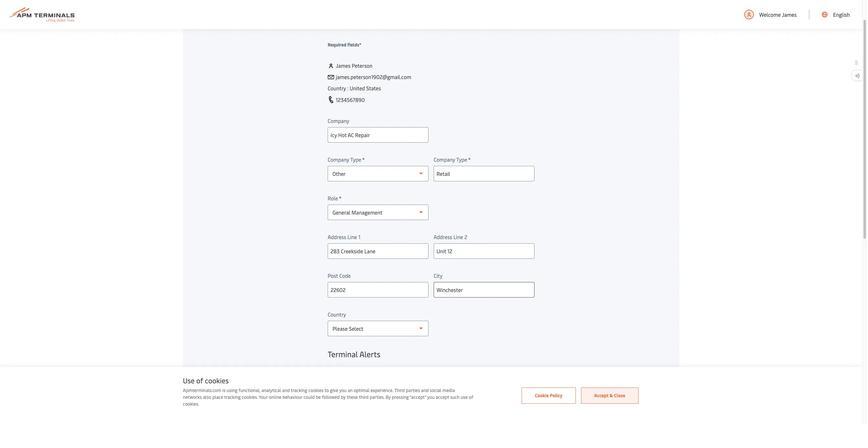 Task type: describe. For each thing, give the bounding box(es) containing it.
0 horizontal spatial *
[[339, 195, 342, 202]]

welcome
[[760, 11, 781, 18]]

1 horizontal spatial tracking
[[291, 388, 308, 394]]

could
[[304, 395, 315, 401]]

Rail Operations checkbox
[[328, 410, 336, 418]]

Barge Operations checkbox
[[328, 423, 336, 425]]

1 company type * from the left
[[328, 156, 365, 163]]

required fields*
[[328, 42, 362, 48]]

media
[[443, 388, 455, 394]]

by
[[341, 395, 346, 401]]

1 vertical spatial of
[[469, 395, 474, 401]]

optimal
[[354, 388, 370, 394]]

third
[[395, 388, 405, 394]]

using
[[227, 388, 238, 394]]

james.peterson1902@gmail.com
[[336, 73, 412, 81]]

address line 1
[[328, 234, 361, 241]]

Company text field
[[328, 127, 429, 143]]

1 type from the left
[[351, 156, 362, 163]]

details
[[496, 8, 519, 18]]

Post Code text field
[[328, 283, 429, 298]]

2
[[465, 234, 468, 241]]

set-
[[409, 18, 423, 28]]

use
[[183, 376, 195, 386]]

country for country
[[328, 311, 346, 319]]

followed
[[322, 395, 340, 401]]

below
[[473, 8, 494, 18]]

terminal alerts
[[328, 350, 381, 360]]

provide
[[432, 8, 458, 18]]

pressing
[[392, 395, 409, 401]]

the
[[460, 8, 471, 18]]

analytical
[[262, 388, 281, 394]]

cookie
[[535, 393, 549, 399]]

also
[[203, 395, 211, 401]]

such
[[451, 395, 460, 401]]

parties.
[[370, 395, 385, 401]]

accept
[[436, 395, 449, 401]]

is
[[223, 388, 226, 394]]

role *
[[328, 195, 342, 202]]

thanks
[[328, 8, 353, 18]]

1 vertical spatial you
[[428, 395, 435, 401]]

behaviour
[[283, 395, 303, 401]]

code
[[340, 273, 351, 280]]

address for address line 2
[[434, 234, 453, 241]]

networks
[[183, 395, 202, 401]]

required
[[328, 42, 347, 48]]

Address Line 1 text field
[[328, 244, 429, 259]]

Vessel Operations checkbox
[[328, 383, 336, 391]]

operations for vessel operations
[[355, 383, 381, 390]]

2 and from the left
[[421, 388, 429, 394]]

City text field
[[434, 283, 535, 298]]

by
[[386, 395, 391, 401]]

cookie policy link
[[522, 388, 576, 404]]

to inside thanks for registering, please provide the below details to complete your account set-up
[[521, 8, 529, 18]]

registering,
[[367, 8, 406, 18]]

address for address line 1
[[328, 234, 347, 241]]

policy
[[550, 393, 563, 399]]

third
[[359, 395, 369, 401]]

0 vertical spatial of
[[196, 376, 203, 386]]

Company Type * text field
[[434, 166, 535, 182]]

1 horizontal spatial cookies.
[[242, 395, 258, 401]]

accept & close
[[595, 393, 626, 399]]

welcome james
[[760, 11, 797, 18]]

james inside popup button
[[782, 11, 797, 18]]

country for country : united states
[[328, 85, 346, 92]]

"accept"
[[410, 395, 427, 401]]

to inside use of cookies apmterminals.com is using functional, analytical and tracking cookies to give you an optimal experience. third parties and social media networks also place tracking cookies. your online behaviour could be followed by these third parties. by pressing "accept" you accept such use of cookies.
[[325, 388, 329, 394]]

james peterson
[[336, 62, 373, 69]]

be
[[316, 395, 321, 401]]

gate operations
[[340, 397, 377, 404]]

welcome james button
[[745, 0, 797, 29]]

0 horizontal spatial you
[[339, 388, 347, 394]]

Gate Operations checkbox
[[328, 397, 336, 404]]



Task type: locate. For each thing, give the bounding box(es) containing it.
parties
[[406, 388, 420, 394]]

0 horizontal spatial and
[[282, 388, 290, 394]]

2 address from the left
[[434, 234, 453, 241]]

1 vertical spatial cookies
[[309, 388, 324, 394]]

0 vertical spatial country
[[328, 85, 346, 92]]

1 address from the left
[[328, 234, 347, 241]]

1 horizontal spatial type
[[457, 156, 468, 163]]

0 vertical spatial to
[[521, 8, 529, 18]]

operations
[[355, 383, 381, 390], [352, 397, 377, 404]]

0 vertical spatial tracking
[[291, 388, 308, 394]]

complete
[[328, 18, 361, 28]]

:
[[348, 85, 349, 92]]

of
[[196, 376, 203, 386], [469, 395, 474, 401]]

your
[[259, 395, 268, 401]]

and up behaviour
[[282, 388, 290, 394]]

0 horizontal spatial cookies
[[205, 376, 229, 386]]

cookies.
[[242, 395, 258, 401], [183, 402, 199, 408]]

0 horizontal spatial company type *
[[328, 156, 365, 163]]

address left 1
[[328, 234, 347, 241]]

0 horizontal spatial james
[[336, 62, 351, 69]]

fields*
[[348, 42, 362, 48]]

* up company type * text box
[[468, 156, 471, 163]]

role
[[328, 195, 338, 202]]

Please Select text field
[[328, 321, 429, 337]]

0 vertical spatial you
[[339, 388, 347, 394]]

* right role at left
[[339, 195, 342, 202]]

operations down optimal
[[352, 397, 377, 404]]

of right use
[[469, 395, 474, 401]]

to left give
[[325, 388, 329, 394]]

peterson
[[352, 62, 373, 69]]

0 horizontal spatial to
[[325, 388, 329, 394]]

1 horizontal spatial to
[[521, 8, 529, 18]]

1 horizontal spatial *
[[362, 156, 365, 163]]

0 horizontal spatial of
[[196, 376, 203, 386]]

2 horizontal spatial *
[[468, 156, 471, 163]]

to
[[521, 8, 529, 18], [325, 388, 329, 394]]

address line 2
[[434, 234, 468, 241]]

*
[[362, 156, 365, 163], [468, 156, 471, 163], [339, 195, 342, 202]]

apmterminals.com
[[183, 388, 221, 394]]

1 horizontal spatial of
[[469, 395, 474, 401]]

you down social
[[428, 395, 435, 401]]

cookies. down networks
[[183, 402, 199, 408]]

1 country from the top
[[328, 85, 346, 92]]

0 vertical spatial cookies.
[[242, 395, 258, 401]]

james left peterson
[[336, 62, 351, 69]]

up
[[423, 18, 432, 28]]

alerts
[[360, 350, 381, 360]]

address
[[328, 234, 347, 241], [434, 234, 453, 241]]

1 horizontal spatial and
[[421, 388, 429, 394]]

city
[[434, 273, 443, 280]]

social
[[430, 388, 442, 394]]

james right welcome
[[782, 11, 797, 18]]

cookies. down functional,
[[242, 395, 258, 401]]

1234567890
[[336, 96, 365, 103]]

1 horizontal spatial address
[[434, 234, 453, 241]]

1 horizontal spatial company type *
[[434, 156, 471, 163]]

use
[[461, 395, 468, 401]]

give
[[330, 388, 338, 394]]

1 vertical spatial country
[[328, 311, 346, 319]]

experience.
[[371, 388, 394, 394]]

cookie policy
[[535, 393, 563, 399]]

* down company text box
[[362, 156, 365, 163]]

line left 2
[[454, 234, 463, 241]]

thanks for registering, please provide the below details to complete your account set-up
[[328, 8, 529, 28]]

0 horizontal spatial type
[[351, 156, 362, 163]]

Address Line 2 text field
[[434, 244, 535, 259]]

2 line from the left
[[454, 234, 463, 241]]

tracking up behaviour
[[291, 388, 308, 394]]

place
[[213, 395, 223, 401]]

english button
[[822, 0, 851, 29]]

1 vertical spatial tracking
[[224, 395, 241, 401]]

0 horizontal spatial tracking
[[224, 395, 241, 401]]

0 vertical spatial james
[[782, 11, 797, 18]]

1
[[359, 234, 361, 241]]

tracking
[[291, 388, 308, 394], [224, 395, 241, 401]]

0 vertical spatial cookies
[[205, 376, 229, 386]]

post code
[[328, 273, 351, 280]]

tracking down using
[[224, 395, 241, 401]]

english
[[834, 11, 851, 18]]

1 vertical spatial cookies.
[[183, 402, 199, 408]]

you
[[339, 388, 347, 394], [428, 395, 435, 401]]

gate
[[340, 397, 350, 404]]

0 horizontal spatial line
[[348, 234, 357, 241]]

terminal
[[328, 350, 358, 360]]

states
[[367, 85, 381, 92]]

cookies up be
[[309, 388, 324, 394]]

vessel operations
[[340, 383, 381, 390]]

for
[[355, 8, 365, 18]]

2 country from the top
[[328, 311, 346, 319]]

1 vertical spatial james
[[336, 62, 351, 69]]

an
[[348, 388, 353, 394]]

1 horizontal spatial you
[[428, 395, 435, 401]]

operations up third
[[355, 383, 381, 390]]

these
[[347, 395, 358, 401]]

1 line from the left
[[348, 234, 357, 241]]

1 vertical spatial operations
[[352, 397, 377, 404]]

cookies
[[205, 376, 229, 386], [309, 388, 324, 394]]

united
[[350, 85, 365, 92]]

accept
[[595, 393, 609, 399]]

1 horizontal spatial cookies
[[309, 388, 324, 394]]

james
[[782, 11, 797, 18], [336, 62, 351, 69]]

1 horizontal spatial line
[[454, 234, 463, 241]]

1 vertical spatial to
[[325, 388, 329, 394]]

please
[[408, 8, 430, 18]]

vessel
[[340, 383, 354, 390]]

line for 1
[[348, 234, 357, 241]]

1 horizontal spatial james
[[782, 11, 797, 18]]

type
[[351, 156, 362, 163], [457, 156, 468, 163]]

2 company type * from the left
[[434, 156, 471, 163]]

0 vertical spatial operations
[[355, 383, 381, 390]]

1 and from the left
[[282, 388, 290, 394]]

cookies up is on the left of the page
[[205, 376, 229, 386]]

and up "accept"
[[421, 388, 429, 394]]

post
[[328, 273, 338, 280]]

you up by
[[339, 388, 347, 394]]

address left 2
[[434, 234, 453, 241]]

operations for gate operations
[[352, 397, 377, 404]]

0 horizontal spatial address
[[328, 234, 347, 241]]

2 type from the left
[[457, 156, 468, 163]]

of up apmterminals.com
[[196, 376, 203, 386]]

account
[[380, 18, 407, 28]]

close
[[615, 393, 626, 399]]

use of cookies apmterminals.com is using functional, analytical and tracking cookies to give you an optimal experience. third parties and social media networks also place tracking cookies. your online behaviour could be followed by these third parties. by pressing "accept" you accept such use of cookies.
[[183, 376, 474, 408]]

line for 2
[[454, 234, 463, 241]]

country
[[328, 85, 346, 92], [328, 311, 346, 319]]

online
[[269, 395, 282, 401]]

your
[[362, 18, 378, 28]]

company type *
[[328, 156, 365, 163], [434, 156, 471, 163]]

&
[[610, 393, 614, 399]]

to right details
[[521, 8, 529, 18]]

country : united states
[[328, 85, 381, 92]]

0 horizontal spatial cookies.
[[183, 402, 199, 408]]

accept & close button
[[581, 388, 639, 404]]

functional,
[[239, 388, 261, 394]]

line left 1
[[348, 234, 357, 241]]

company
[[328, 117, 350, 125], [328, 156, 349, 163], [434, 156, 456, 163]]



Task type: vqa. For each thing, say whether or not it's contained in the screenshot.
Password'
no



